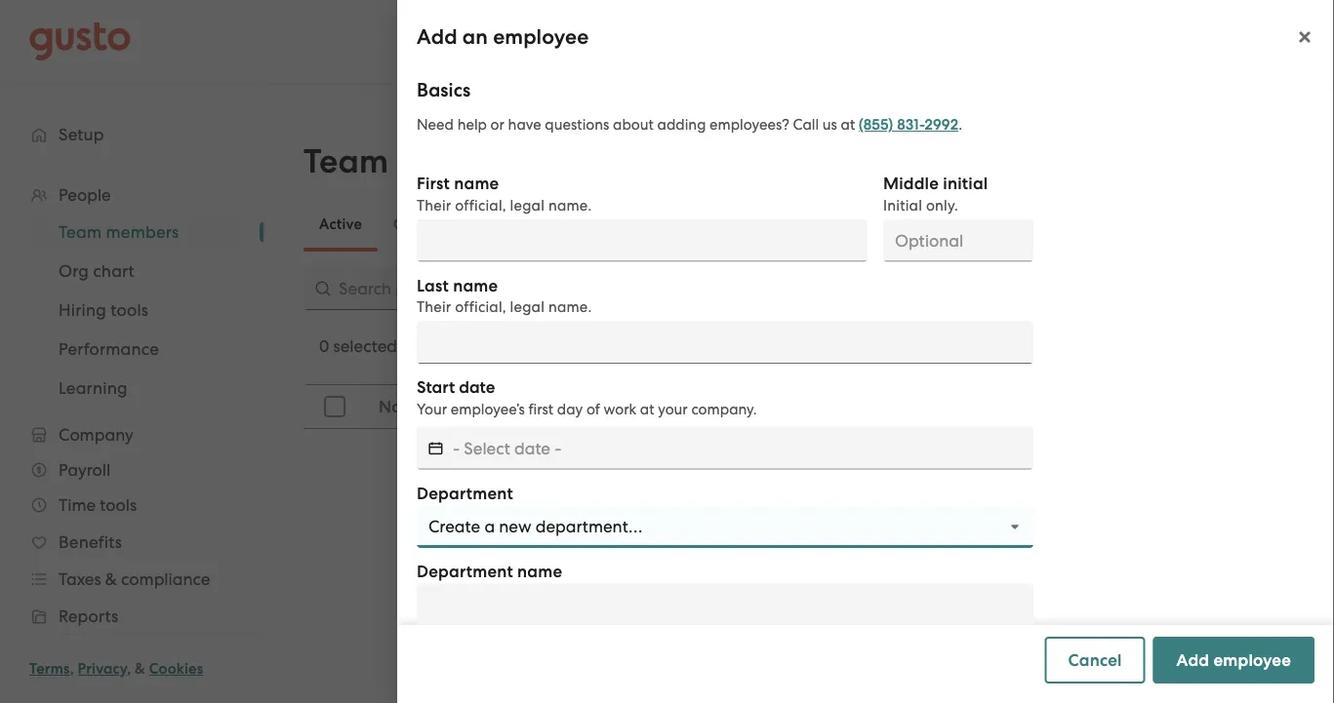 Task type: describe. For each thing, give the bounding box(es) containing it.
an
[[462, 25, 488, 49]]

&
[[135, 661, 145, 678]]

selected
[[333, 337, 397, 356]]

831-
[[897, 116, 925, 134]]

offboarding button
[[605, 201, 724, 248]]

first
[[417, 174, 450, 194]]

add for add employee
[[1177, 650, 1209, 670]]

need
[[417, 116, 454, 133]]

legal for first name
[[510, 197, 545, 214]]

0 horizontal spatial employee
[[493, 25, 589, 49]]

cookies
[[149, 661, 203, 678]]

privacy
[[78, 661, 127, 678]]

start
[[417, 378, 455, 398]]

calendar outline image
[[428, 439, 443, 458]]

name for last name
[[453, 276, 498, 296]]

official, for first name
[[455, 197, 506, 214]]

(855)
[[859, 116, 893, 134]]

employees?
[[710, 116, 789, 133]]

department name
[[417, 562, 562, 582]]

company.
[[691, 401, 757, 418]]

1 , from the left
[[70, 661, 74, 678]]

or
[[491, 116, 505, 133]]

add an employee
[[417, 25, 589, 49]]

2 vertical spatial department
[[417, 562, 513, 582]]

your
[[658, 401, 688, 418]]

no people found
[[761, 607, 892, 627]]

name. for last name
[[548, 299, 592, 316]]

candidates button
[[494, 201, 605, 248]]

about
[[613, 116, 654, 133]]

team members
[[304, 142, 540, 182]]

official, for last name
[[455, 299, 506, 316]]

name button
[[367, 386, 539, 427]]

call
[[793, 116, 819, 133]]

of
[[586, 401, 600, 418]]

add employee
[[1177, 650, 1291, 670]]

people
[[788, 607, 842, 627]]

no
[[761, 607, 784, 627]]

found
[[846, 607, 892, 627]]

middle
[[883, 174, 939, 194]]

cancel
[[1068, 650, 1122, 670]]

Search people... field
[[304, 267, 772, 310]]

candidates
[[510, 216, 590, 233]]

initial
[[883, 197, 922, 214]]

add a team member drawer dialog
[[397, 0, 1334, 704]]

last
[[417, 276, 449, 296]]

Last name field
[[417, 321, 1034, 364]]

first
[[528, 401, 554, 418]]

offboarding
[[621, 216, 709, 233]]

.
[[959, 116, 962, 133]]

0 selected status
[[319, 337, 397, 356]]

start date your employee's first day of work at your company.
[[417, 378, 757, 418]]

terms
[[29, 661, 70, 678]]

your
[[417, 401, 447, 418]]

home image
[[29, 22, 131, 61]]

2 vertical spatial name
[[517, 562, 562, 582]]

add employee button
[[1153, 637, 1315, 684]]



Task type: vqa. For each thing, say whether or not it's contained in the screenshot.
here
no



Task type: locate. For each thing, give the bounding box(es) containing it.
us
[[822, 116, 837, 133]]

terms , privacy , & cookies
[[29, 661, 203, 678]]

legal
[[510, 197, 545, 214], [510, 299, 545, 316]]

0 horizontal spatial ,
[[70, 661, 74, 678]]

active button
[[304, 201, 378, 248]]

0 horizontal spatial add
[[417, 25, 457, 49]]

2992
[[925, 116, 959, 134]]

, left privacy link
[[70, 661, 74, 678]]

0 vertical spatial official,
[[455, 197, 506, 214]]

1 horizontal spatial add
[[1177, 650, 1209, 670]]

their inside the last name their official, legal name.
[[417, 299, 451, 316]]

cookies button
[[149, 658, 203, 681]]

, left the &
[[127, 661, 131, 678]]

1 horizontal spatial ,
[[127, 661, 131, 678]]

middle initial initial only.
[[883, 174, 988, 214]]

their
[[417, 197, 451, 214], [417, 299, 451, 316]]

their inside the first name their official, legal name.
[[417, 197, 451, 214]]

1 vertical spatial add
[[1177, 650, 1209, 670]]

official, inside the last name their official, legal name.
[[455, 299, 506, 316]]

date
[[459, 378, 495, 398]]

at left your
[[640, 401, 654, 418]]

active
[[319, 216, 362, 233]]

at
[[841, 116, 855, 133], [640, 401, 654, 418]]

members
[[396, 142, 540, 182]]

Start date field
[[453, 427, 1034, 470]]

their down "last"
[[417, 299, 451, 316]]

1 vertical spatial legal
[[510, 299, 545, 316]]

legal inside the first name their official, legal name.
[[510, 197, 545, 214]]

name inside the last name their official, legal name.
[[453, 276, 498, 296]]

0 vertical spatial their
[[417, 197, 451, 214]]

1 official, from the top
[[455, 197, 506, 214]]

help
[[457, 116, 487, 133]]

legal up "candidates"
[[510, 197, 545, 214]]

department inside button
[[553, 397, 647, 417]]

questions
[[545, 116, 609, 133]]

account menu element
[[1006, 0, 1305, 83]]

department
[[553, 397, 647, 417], [417, 484, 513, 504], [417, 562, 513, 582]]

1 name. from the top
[[548, 197, 592, 214]]

legal inside the last name their official, legal name.
[[510, 299, 545, 316]]

1 horizontal spatial employee
[[1214, 650, 1291, 670]]

Select all rows on this page checkbox
[[313, 385, 356, 428]]

legal for last name
[[510, 299, 545, 316]]

name inside the first name their official, legal name.
[[454, 174, 499, 194]]

name
[[379, 397, 426, 417]]

at right us
[[841, 116, 855, 133]]

only.
[[926, 197, 958, 214]]

their up "onboarding"
[[417, 197, 451, 214]]

team members tab list
[[304, 197, 1295, 252]]

have
[[508, 116, 541, 133]]

1 vertical spatial at
[[640, 401, 654, 418]]

1 vertical spatial employee
[[1214, 650, 1291, 670]]

dismissed button
[[724, 201, 824, 248]]

,
[[70, 661, 74, 678], [127, 661, 131, 678]]

2 , from the left
[[127, 661, 131, 678]]

cancel button
[[1045, 637, 1145, 684]]

name. inside the last name their official, legal name.
[[548, 299, 592, 316]]

0 vertical spatial legal
[[510, 197, 545, 214]]

employee's
[[451, 401, 525, 418]]

1 vertical spatial department
[[417, 484, 513, 504]]

employee inside the add employee button
[[1214, 650, 1291, 670]]

0 horizontal spatial at
[[640, 401, 654, 418]]

2 their from the top
[[417, 299, 451, 316]]

1 vertical spatial their
[[417, 299, 451, 316]]

first name their official, legal name.
[[417, 174, 592, 214]]

legal down "candidates"
[[510, 299, 545, 316]]

(855) 831-2992 link
[[859, 116, 959, 134]]

name. inside the first name their official, legal name.
[[548, 197, 592, 214]]

name. up "candidates"
[[548, 197, 592, 214]]

work
[[604, 401, 636, 418]]

0
[[319, 337, 329, 356]]

their for first
[[417, 197, 451, 214]]

name
[[454, 174, 499, 194], [453, 276, 498, 296], [517, 562, 562, 582]]

adding
[[657, 116, 706, 133]]

need help or have questions about adding employees? call us at (855) 831-2992 .
[[417, 116, 962, 134]]

onboarding button
[[378, 201, 494, 248]]

name for first name
[[454, 174, 499, 194]]

add for add an employee
[[417, 25, 457, 49]]

2 name. from the top
[[548, 299, 592, 316]]

0 selected
[[319, 337, 397, 356]]

2 legal from the top
[[510, 299, 545, 316]]

add
[[417, 25, 457, 49], [1177, 650, 1209, 670]]

0 vertical spatial department
[[553, 397, 647, 417]]

at inside need help or have questions about adding employees? call us at (855) 831-2992 .
[[841, 116, 855, 133]]

Department name field
[[417, 584, 1034, 627]]

1 legal from the top
[[510, 197, 545, 214]]

initial
[[943, 174, 988, 194]]

official, up date
[[455, 299, 506, 316]]

department button
[[541, 386, 799, 427]]

add inside button
[[1177, 650, 1209, 670]]

last name their official, legal name.
[[417, 276, 592, 316]]

name. down candidates button
[[548, 299, 592, 316]]

onboarding
[[393, 216, 479, 233]]

name.
[[548, 197, 592, 214], [548, 299, 592, 316]]

1 vertical spatial official,
[[455, 299, 506, 316]]

privacy link
[[78, 661, 127, 678]]

name. for first name
[[548, 197, 592, 214]]

0 vertical spatial name.
[[548, 197, 592, 214]]

basics
[[417, 79, 471, 101]]

2 official, from the top
[[455, 299, 506, 316]]

0 vertical spatial add
[[417, 25, 457, 49]]

official, down members
[[455, 197, 506, 214]]

day
[[557, 401, 583, 418]]

1 horizontal spatial at
[[841, 116, 855, 133]]

dismissed
[[740, 216, 808, 233]]

0 vertical spatial name
[[454, 174, 499, 194]]

official, inside the first name their official, legal name.
[[455, 197, 506, 214]]

team
[[304, 142, 388, 182]]

terms link
[[29, 661, 70, 678]]

1 vertical spatial name.
[[548, 299, 592, 316]]

Middle initial field
[[883, 219, 1034, 262]]

employee
[[493, 25, 589, 49], [1214, 650, 1291, 670]]

their for last
[[417, 299, 451, 316]]

1 their from the top
[[417, 197, 451, 214]]

0 vertical spatial at
[[841, 116, 855, 133]]

1 vertical spatial name
[[453, 276, 498, 296]]

First name field
[[417, 219, 868, 262]]

official,
[[455, 197, 506, 214], [455, 299, 506, 316]]

at inside start date your employee's first day of work at your company.
[[640, 401, 654, 418]]

0 vertical spatial employee
[[493, 25, 589, 49]]



